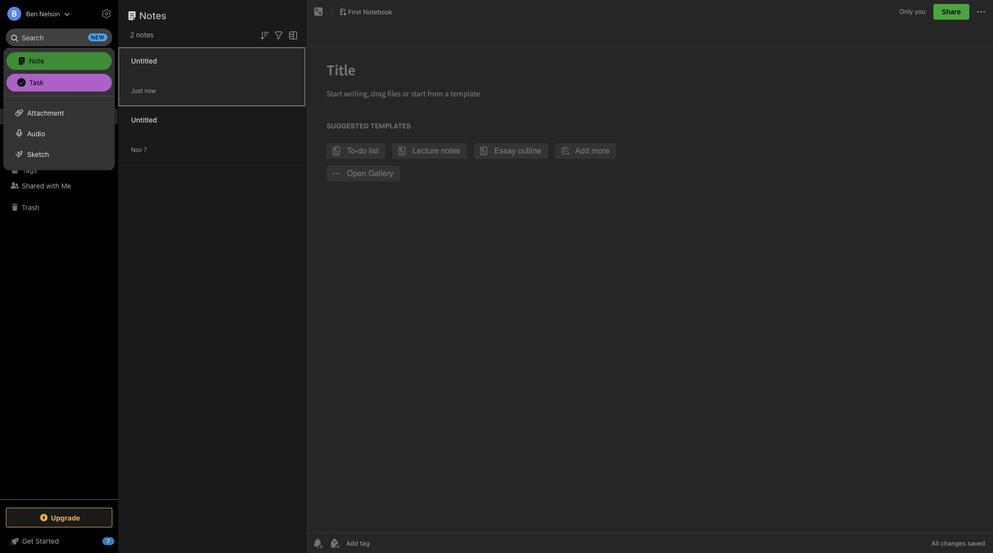 Task type: describe. For each thing, give the bounding box(es) containing it.
add a reminder image
[[312, 538, 324, 550]]

trash
[[22, 203, 39, 212]]

upgrade
[[51, 514, 80, 523]]

new search field
[[13, 29, 107, 46]]

only
[[900, 8, 913, 15]]

notebook
[[363, 8, 392, 16]]

View options field
[[285, 29, 299, 41]]

Note Editor text field
[[306, 47, 993, 534]]

saved
[[968, 540, 985, 548]]

now
[[145, 87, 156, 94]]

only you
[[900, 8, 926, 15]]

home
[[22, 81, 41, 89]]

shared
[[22, 182, 44, 190]]

Sort options field
[[259, 29, 271, 41]]

get
[[22, 538, 34, 546]]

tags button
[[0, 162, 118, 178]]

more actions image
[[976, 6, 987, 18]]

nelson
[[39, 10, 60, 17]]

get started
[[22, 538, 59, 546]]

new button
[[6, 52, 112, 69]]

note creation menu element
[[6, 50, 112, 94]]

add tag image
[[329, 538, 340, 550]]

all
[[932, 540, 939, 548]]

expand notebooks image
[[2, 150, 10, 158]]

all changes saved
[[932, 540, 985, 548]]

settings image
[[101, 8, 112, 20]]

notebooks
[[22, 150, 57, 158]]

task
[[29, 78, 44, 86]]

first notebook button
[[336, 5, 396, 19]]

tasks button
[[0, 125, 118, 140]]

sketch
[[27, 150, 49, 158]]

started
[[35, 538, 59, 546]]

7 inside help and learning task checklist 'field'
[[107, 539, 110, 545]]

ben
[[26, 10, 38, 17]]

click to collapse image
[[115, 536, 122, 547]]

nov 7
[[131, 146, 147, 153]]

Help and Learning task checklist field
[[0, 534, 118, 550]]

you
[[915, 8, 926, 15]]

first
[[348, 8, 361, 16]]

nov
[[131, 146, 142, 153]]

expand note image
[[313, 6, 325, 18]]

note window element
[[306, 0, 993, 554]]

share
[[942, 7, 961, 16]]

attachment button
[[3, 102, 115, 123]]

with
[[46, 182, 59, 190]]

new
[[91, 34, 104, 40]]

just now
[[131, 87, 156, 94]]

first notebook
[[348, 8, 392, 16]]

2
[[130, 31, 134, 39]]

note
[[29, 56, 44, 65]]



Task type: vqa. For each thing, say whether or not it's contained in the screenshot.
New popup button in the top of the page
yes



Task type: locate. For each thing, give the bounding box(es) containing it.
changes
[[941, 540, 966, 548]]

note button
[[6, 52, 112, 70]]

tasks
[[22, 128, 40, 137]]

2 untitled from the top
[[131, 116, 157, 124]]

1 untitled from the top
[[131, 56, 157, 65]]

shared with me
[[22, 182, 71, 190]]

Add filters field
[[273, 29, 285, 41]]

1 vertical spatial 7
[[107, 539, 110, 545]]

untitled
[[131, 56, 157, 65], [131, 116, 157, 124]]

shared with me link
[[0, 178, 118, 194]]

1 horizontal spatial notes
[[139, 10, 167, 21]]

0 horizontal spatial notes
[[22, 113, 41, 121]]

notes
[[139, 10, 167, 21], [22, 113, 41, 121]]

1 horizontal spatial 7
[[144, 146, 147, 153]]

trash link
[[0, 200, 118, 215]]

7 left click to collapse image
[[107, 539, 110, 545]]

tree containing home
[[0, 77, 118, 500]]

Add tag field
[[345, 540, 419, 548]]

tree
[[0, 77, 118, 500]]

notes link
[[0, 109, 118, 125]]

1 vertical spatial untitled
[[131, 116, 157, 124]]

untitled for 7
[[131, 116, 157, 124]]

0 vertical spatial notes
[[139, 10, 167, 21]]

untitled down just now
[[131, 116, 157, 124]]

0 vertical spatial 7
[[144, 146, 147, 153]]

Search text field
[[13, 29, 105, 46]]

notes
[[136, 31, 154, 39]]

shortcuts
[[22, 97, 53, 105]]

new
[[22, 56, 36, 65]]

sketch button
[[3, 144, 115, 165]]

audio
[[27, 129, 45, 138]]

tags
[[22, 166, 37, 174]]

untitled down notes
[[131, 56, 157, 65]]

7 right nov
[[144, 146, 147, 153]]

attachment
[[27, 109, 64, 117]]

audio button
[[3, 123, 115, 144]]

add filters image
[[273, 29, 285, 41]]

Account field
[[0, 4, 70, 24]]

notebooks link
[[0, 146, 118, 162]]

2 notes
[[130, 31, 154, 39]]

shortcuts button
[[0, 93, 118, 109]]

untitled for now
[[131, 56, 157, 65]]

0 vertical spatial untitled
[[131, 56, 157, 65]]

More actions field
[[976, 4, 987, 20]]

1 vertical spatial notes
[[22, 113, 41, 121]]

notes up notes
[[139, 10, 167, 21]]

upgrade button
[[6, 508, 112, 528]]

just
[[131, 87, 143, 94]]

me
[[61, 182, 71, 190]]

share button
[[934, 4, 970, 20]]

home link
[[0, 77, 118, 93]]

7
[[144, 146, 147, 153], [107, 539, 110, 545]]

ben nelson
[[26, 10, 60, 17]]

0 horizontal spatial 7
[[107, 539, 110, 545]]

task button
[[6, 74, 112, 92]]

notes up tasks
[[22, 113, 41, 121]]



